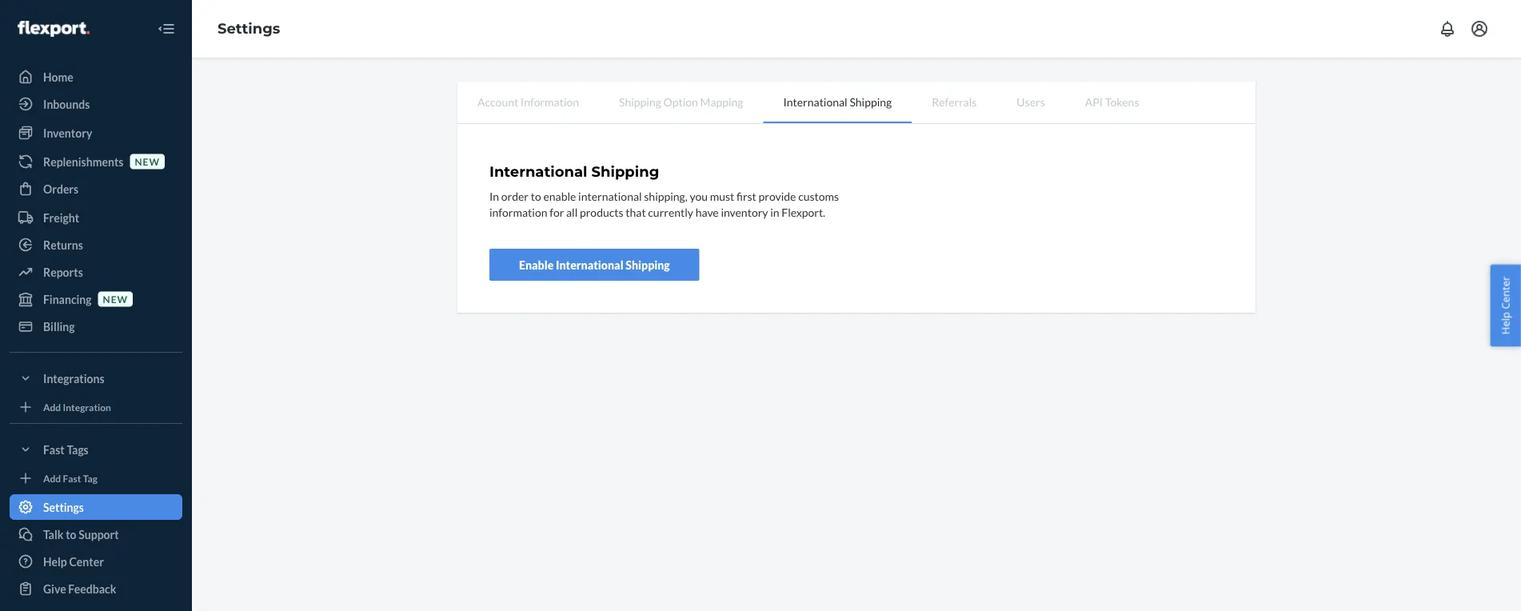 Task type: locate. For each thing, give the bounding box(es) containing it.
0 vertical spatial international shipping
[[784, 95, 892, 108]]

enable international shipping
[[519, 258, 670, 271]]

0 horizontal spatial center
[[69, 555, 104, 568]]

freight
[[43, 211, 79, 224]]

add integration
[[43, 401, 111, 413]]

0 vertical spatial help center
[[1499, 277, 1513, 335]]

must
[[710, 189, 735, 203]]

1 vertical spatial to
[[66, 528, 76, 541]]

0 horizontal spatial help center
[[43, 555, 104, 568]]

referrals tab
[[912, 82, 997, 122]]

tags
[[67, 443, 89, 456]]

1 horizontal spatial to
[[531, 189, 541, 203]]

that
[[626, 205, 646, 219]]

add integration link
[[10, 398, 182, 417]]

1 vertical spatial add
[[43, 472, 61, 484]]

account
[[478, 95, 519, 108]]

fast tags button
[[10, 437, 182, 462]]

0 vertical spatial settings
[[218, 20, 280, 37]]

for
[[550, 205, 564, 219]]

1 horizontal spatial help center
[[1499, 277, 1513, 335]]

integrations
[[43, 372, 104, 385]]

0 vertical spatial new
[[135, 156, 160, 167]]

center inside button
[[1499, 277, 1513, 309]]

0 horizontal spatial new
[[103, 293, 128, 305]]

international inside tab
[[784, 95, 848, 108]]

0 vertical spatial help
[[1499, 312, 1513, 335]]

2 add from the top
[[43, 472, 61, 484]]

0 vertical spatial fast
[[43, 443, 65, 456]]

0 vertical spatial international
[[784, 95, 848, 108]]

to right talk
[[66, 528, 76, 541]]

international shipping
[[784, 95, 892, 108], [490, 163, 660, 180]]

in
[[490, 189, 499, 203]]

home
[[43, 70, 73, 84]]

add down the fast tags
[[43, 472, 61, 484]]

fast left "tags"
[[43, 443, 65, 456]]

settings
[[218, 20, 280, 37], [43, 500, 84, 514]]

information
[[521, 95, 579, 108]]

help center
[[1499, 277, 1513, 335], [43, 555, 104, 568]]

fast
[[43, 443, 65, 456], [63, 472, 81, 484]]

0 vertical spatial center
[[1499, 277, 1513, 309]]

inventory
[[721, 205, 768, 219]]

to
[[531, 189, 541, 203], [66, 528, 76, 541]]

tab list
[[458, 82, 1256, 124]]

0 horizontal spatial help
[[43, 555, 67, 568]]

settings link
[[218, 20, 280, 37], [10, 494, 182, 520]]

center inside "link"
[[69, 555, 104, 568]]

integrations button
[[10, 366, 182, 391]]

new
[[135, 156, 160, 167], [103, 293, 128, 305]]

reports link
[[10, 259, 182, 285]]

give feedback button
[[10, 576, 182, 602]]

enable international shipping button
[[490, 249, 700, 281]]

1 vertical spatial settings
[[43, 500, 84, 514]]

1 vertical spatial new
[[103, 293, 128, 305]]

fast left the tag
[[63, 472, 81, 484]]

shipping
[[619, 95, 662, 108], [850, 95, 892, 108], [592, 163, 660, 180], [626, 258, 670, 271]]

1 horizontal spatial international shipping
[[784, 95, 892, 108]]

to right order
[[531, 189, 541, 203]]

orders
[[43, 182, 79, 196]]

add left integration on the left of page
[[43, 401, 61, 413]]

0 horizontal spatial international shipping
[[490, 163, 660, 180]]

new down reports link
[[103, 293, 128, 305]]

1 vertical spatial help center
[[43, 555, 104, 568]]

help
[[1499, 312, 1513, 335], [43, 555, 67, 568]]

2 vertical spatial international
[[556, 258, 624, 271]]

to inside talk to support button
[[66, 528, 76, 541]]

0 horizontal spatial to
[[66, 528, 76, 541]]

1 vertical spatial international shipping
[[490, 163, 660, 180]]

1 horizontal spatial help
[[1499, 312, 1513, 335]]

help inside button
[[1499, 312, 1513, 335]]

0 vertical spatial add
[[43, 401, 61, 413]]

1 vertical spatial help
[[43, 555, 67, 568]]

tag
[[83, 472, 98, 484]]

1 vertical spatial settings link
[[10, 494, 182, 520]]

all
[[567, 205, 578, 219]]

returns
[[43, 238, 83, 252]]

users tab
[[997, 82, 1066, 122]]

billing link
[[10, 314, 182, 339]]

talk to support button
[[10, 522, 182, 547]]

replenishments
[[43, 155, 124, 168]]

international
[[579, 189, 642, 203]]

1 horizontal spatial settings link
[[218, 20, 280, 37]]

1 horizontal spatial center
[[1499, 277, 1513, 309]]

tab list containing account information
[[458, 82, 1256, 124]]

add
[[43, 401, 61, 413], [43, 472, 61, 484]]

financing
[[43, 292, 92, 306]]

center
[[1499, 277, 1513, 309], [69, 555, 104, 568]]

0 horizontal spatial settings
[[43, 500, 84, 514]]

add fast tag link
[[10, 469, 182, 488]]

add for add integration
[[43, 401, 61, 413]]

fast inside dropdown button
[[43, 443, 65, 456]]

talk
[[43, 528, 64, 541]]

1 horizontal spatial new
[[135, 156, 160, 167]]

1 add from the top
[[43, 401, 61, 413]]

home link
[[10, 64, 182, 90]]

shipping inside shipping option mapping tab
[[619, 95, 662, 108]]

users
[[1017, 95, 1046, 108]]

1 vertical spatial center
[[69, 555, 104, 568]]

new up orders link at left
[[135, 156, 160, 167]]

0 vertical spatial settings link
[[218, 20, 280, 37]]

shipping inside enable international shipping button
[[626, 258, 670, 271]]

shipping inside international shipping tab
[[850, 95, 892, 108]]

talk to support
[[43, 528, 119, 541]]

billing
[[43, 320, 75, 333]]

help center button
[[1491, 265, 1522, 347]]

0 vertical spatial to
[[531, 189, 541, 203]]

international
[[784, 95, 848, 108], [490, 163, 588, 180], [556, 258, 624, 271]]



Task type: describe. For each thing, give the bounding box(es) containing it.
shipping option mapping tab
[[599, 82, 764, 122]]

open account menu image
[[1471, 19, 1490, 38]]

1 vertical spatial fast
[[63, 472, 81, 484]]

inbounds
[[43, 97, 90, 111]]

inventory
[[43, 126, 92, 140]]

0 horizontal spatial settings link
[[10, 494, 182, 520]]

in
[[771, 205, 780, 219]]

first
[[737, 189, 757, 203]]

currently
[[648, 205, 694, 219]]

tokens
[[1106, 95, 1140, 108]]

new for financing
[[103, 293, 128, 305]]

flexport.
[[782, 205, 826, 219]]

add fast tag
[[43, 472, 98, 484]]

help center inside "link"
[[43, 555, 104, 568]]

flexport logo image
[[18, 21, 89, 37]]

international inside button
[[556, 258, 624, 271]]

account information
[[478, 95, 579, 108]]

open notifications image
[[1439, 19, 1458, 38]]

international shipping tab
[[764, 82, 912, 123]]

have
[[696, 205, 719, 219]]

account information tab
[[458, 82, 599, 122]]

support
[[79, 528, 119, 541]]

enable
[[519, 258, 554, 271]]

give
[[43, 582, 66, 596]]

provide
[[759, 189, 796, 203]]

order
[[502, 189, 529, 203]]

integration
[[63, 401, 111, 413]]

products
[[580, 205, 624, 219]]

feedback
[[68, 582, 116, 596]]

api tokens
[[1086, 95, 1140, 108]]

1 horizontal spatial settings
[[218, 20, 280, 37]]

international shipping inside tab
[[784, 95, 892, 108]]

mapping
[[701, 95, 744, 108]]

fast tags
[[43, 443, 89, 456]]

give feedback
[[43, 582, 116, 596]]

help inside "link"
[[43, 555, 67, 568]]

to inside in order to enable international shipping, you must first provide customs information           for all products that currently have inventory in flexport.
[[531, 189, 541, 203]]

orders link
[[10, 176, 182, 202]]

reports
[[43, 265, 83, 279]]

option
[[664, 95, 698, 108]]

shipping option mapping
[[619, 95, 744, 108]]

information
[[490, 205, 548, 219]]

help center link
[[10, 549, 182, 574]]

referrals
[[932, 95, 977, 108]]

api tokens tab
[[1066, 82, 1160, 122]]

in order to enable international shipping, you must first provide customs information           for all products that currently have inventory in flexport.
[[490, 189, 839, 219]]

inbounds link
[[10, 91, 182, 117]]

new for replenishments
[[135, 156, 160, 167]]

inventory link
[[10, 120, 182, 146]]

customs
[[799, 189, 839, 203]]

enable
[[544, 189, 576, 203]]

close navigation image
[[157, 19, 176, 38]]

1 vertical spatial international
[[490, 163, 588, 180]]

returns link
[[10, 232, 182, 258]]

you
[[690, 189, 708, 203]]

shipping,
[[644, 189, 688, 203]]

help center inside button
[[1499, 277, 1513, 335]]

api
[[1086, 95, 1103, 108]]

add for add fast tag
[[43, 472, 61, 484]]

freight link
[[10, 205, 182, 230]]



Task type: vqa. For each thing, say whether or not it's contained in the screenshot.
4th Read
no



